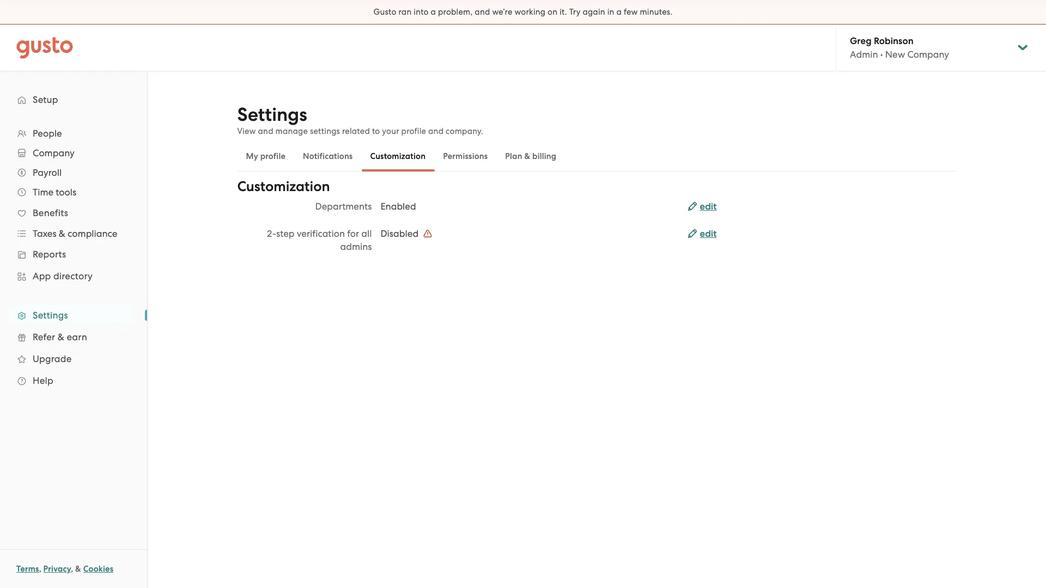 Task type: locate. For each thing, give the bounding box(es) containing it.
0 vertical spatial company
[[908, 49, 949, 60]]

&
[[524, 151, 530, 161], [59, 228, 65, 239], [58, 332, 64, 343], [75, 565, 81, 574]]

payroll button
[[11, 163, 136, 183]]

app directory link
[[11, 266, 136, 286]]

compliance
[[68, 228, 117, 239]]

1 , from the left
[[39, 565, 41, 574]]

try
[[569, 7, 581, 17]]

earn
[[67, 332, 87, 343]]

1 horizontal spatial a
[[617, 7, 622, 17]]

cookies
[[83, 565, 114, 574]]

company inside dropdown button
[[33, 148, 74, 159]]

0 horizontal spatial a
[[431, 7, 436, 17]]

& right 'plan'
[[524, 151, 530, 161]]

cookies button
[[83, 563, 114, 576]]

1 horizontal spatial customization
[[370, 151, 426, 161]]

1 vertical spatial edit
[[700, 228, 717, 240]]

edit button for disabled
[[688, 228, 717, 241]]

& for compliance
[[59, 228, 65, 239]]

setup
[[33, 94, 58, 105]]

help link
[[11, 371, 136, 391]]

& right taxes
[[59, 228, 65, 239]]

people
[[33, 128, 62, 139]]

2 edit button from the top
[[688, 228, 717, 241]]

0 vertical spatial customization
[[370, 151, 426, 161]]

a
[[431, 7, 436, 17], [617, 7, 622, 17]]

1 edit button from the top
[[688, 201, 717, 214]]

1 horizontal spatial company
[[908, 49, 949, 60]]

0 vertical spatial settings
[[237, 104, 307, 126]]

0 vertical spatial edit
[[700, 201, 717, 213]]

& left earn
[[58, 332, 64, 343]]

settings inside gusto navigation element
[[33, 310, 68, 321]]

taxes
[[33, 228, 56, 239]]

privacy
[[43, 565, 71, 574]]

robinson
[[874, 35, 914, 47]]

permissions
[[443, 151, 488, 161]]

& inside plan & billing "button"
[[524, 151, 530, 161]]

it.
[[560, 7, 567, 17]]

customization button
[[362, 143, 434, 169]]

my profile button
[[237, 143, 294, 169]]

0 horizontal spatial customization
[[237, 178, 330, 195]]

and left "we're"
[[475, 7, 490, 17]]

settings inside settings view and manage settings related to your profile and company.
[[237, 104, 307, 126]]

a right into on the top left of page
[[431, 7, 436, 17]]

1 edit from the top
[[700, 201, 717, 213]]

to
[[372, 126, 380, 136]]

1 horizontal spatial ,
[[71, 565, 73, 574]]

my
[[246, 151, 258, 161]]

new
[[885, 49, 905, 60]]

list
[[0, 124, 147, 392]]

0 vertical spatial profile
[[401, 126, 426, 136]]

settings link
[[11, 306, 136, 325]]

a right in
[[617, 7, 622, 17]]

profile right my
[[260, 151, 286, 161]]

people button
[[11, 124, 136, 143]]

company
[[908, 49, 949, 60], [33, 148, 74, 159]]

admin
[[850, 49, 878, 60]]

on
[[548, 7, 558, 17]]

and left the company.
[[428, 126, 444, 136]]

profile right your
[[401, 126, 426, 136]]

permissions button
[[434, 143, 497, 169]]

benefits link
[[11, 203, 136, 223]]

and right view
[[258, 126, 273, 136]]

company.
[[446, 126, 483, 136]]

gusto ran into a problem, and we're working on it. try again in a few minutes.
[[374, 7, 673, 17]]

2-
[[267, 228, 276, 239]]

app
[[33, 271, 51, 282]]

enabled
[[381, 201, 416, 212]]

& inside the refer & earn link
[[58, 332, 64, 343]]

admins
[[340, 241, 372, 252]]

edit button for enabled
[[688, 201, 717, 214]]

customization
[[370, 151, 426, 161], [237, 178, 330, 195]]

home image
[[16, 37, 73, 59]]

payroll
[[33, 167, 62, 178]]

0 horizontal spatial profile
[[260, 151, 286, 161]]

•
[[880, 49, 883, 60]]

settings
[[237, 104, 307, 126], [33, 310, 68, 321]]

company right new
[[908, 49, 949, 60]]

1 vertical spatial profile
[[260, 151, 286, 161]]

& inside taxes & compliance 'dropdown button'
[[59, 228, 65, 239]]

and
[[475, 7, 490, 17], [258, 126, 273, 136], [428, 126, 444, 136]]

disabled
[[381, 228, 421, 239]]

profile
[[401, 126, 426, 136], [260, 151, 286, 161]]

,
[[39, 565, 41, 574], [71, 565, 73, 574]]

1 vertical spatial settings
[[33, 310, 68, 321]]

0 horizontal spatial company
[[33, 148, 74, 159]]

related
[[342, 126, 370, 136]]

customization down your
[[370, 151, 426, 161]]

edit button
[[688, 201, 717, 214], [688, 228, 717, 241]]

settings up manage
[[237, 104, 307, 126]]

company button
[[11, 143, 136, 163]]

1 horizontal spatial profile
[[401, 126, 426, 136]]

verification
[[297, 228, 345, 239]]

, left cookies button
[[71, 565, 73, 574]]

0 horizontal spatial ,
[[39, 565, 41, 574]]

edit
[[700, 201, 717, 213], [700, 228, 717, 240]]

, left privacy
[[39, 565, 41, 574]]

few
[[624, 7, 638, 17]]

& for earn
[[58, 332, 64, 343]]

1 vertical spatial company
[[33, 148, 74, 159]]

0 horizontal spatial settings
[[33, 310, 68, 321]]

0 vertical spatial edit button
[[688, 201, 717, 214]]

greg
[[850, 35, 872, 47]]

benefits
[[33, 208, 68, 219]]

time tools button
[[11, 183, 136, 202]]

company down the 'people' at the left of page
[[33, 148, 74, 159]]

working
[[515, 7, 546, 17]]

& for billing
[[524, 151, 530, 161]]

all
[[361, 228, 372, 239]]

into
[[414, 7, 429, 17]]

1 horizontal spatial settings
[[237, 104, 307, 126]]

1 vertical spatial edit button
[[688, 228, 717, 241]]

2 edit from the top
[[700, 228, 717, 240]]

settings up refer
[[33, 310, 68, 321]]

manage
[[275, 126, 308, 136]]

gusto navigation element
[[0, 71, 147, 409]]

privacy link
[[43, 565, 71, 574]]

customization down my profile 'button'
[[237, 178, 330, 195]]

plan
[[505, 151, 522, 161]]



Task type: describe. For each thing, give the bounding box(es) containing it.
settings tabs tab list
[[237, 141, 957, 172]]

notifications button
[[294, 143, 362, 169]]

terms link
[[16, 565, 39, 574]]

0 horizontal spatial and
[[258, 126, 273, 136]]

1 vertical spatial customization
[[237, 178, 330, 195]]

1 a from the left
[[431, 7, 436, 17]]

settings view and manage settings related to your profile and company.
[[237, 104, 483, 136]]

settings for settings view and manage settings related to your profile and company.
[[237, 104, 307, 126]]

2 , from the left
[[71, 565, 73, 574]]

we're
[[492, 7, 513, 17]]

for
[[347, 228, 359, 239]]

profile inside 'button'
[[260, 151, 286, 161]]

again
[[583, 7, 605, 17]]

greg robinson admin • new company
[[850, 35, 949, 60]]

billing
[[532, 151, 557, 161]]

customization inside button
[[370, 151, 426, 161]]

2 horizontal spatial and
[[475, 7, 490, 17]]

reports link
[[11, 245, 136, 264]]

refer & earn link
[[11, 327, 136, 347]]

& left cookies button
[[75, 565, 81, 574]]

departments
[[315, 201, 372, 212]]

minutes.
[[640, 7, 673, 17]]

upgrade link
[[11, 349, 136, 369]]

plan & billing button
[[497, 143, 565, 169]]

upgrade
[[33, 354, 72, 365]]

edit for enabled
[[700, 201, 717, 213]]

company inside the greg robinson admin • new company
[[908, 49, 949, 60]]

2-step verification for all admins
[[267, 228, 372, 252]]

directory
[[53, 271, 93, 282]]

edit for disabled
[[700, 228, 717, 240]]

ran
[[399, 7, 412, 17]]

taxes & compliance
[[33, 228, 117, 239]]

2 a from the left
[[617, 7, 622, 17]]

in
[[607, 7, 614, 17]]

setup link
[[11, 90, 136, 110]]

time
[[33, 187, 53, 198]]

terms
[[16, 565, 39, 574]]

time tools
[[33, 187, 76, 198]]

tools
[[56, 187, 76, 198]]

reports
[[33, 249, 66, 260]]

help
[[33, 375, 53, 386]]

your
[[382, 126, 399, 136]]

profile inside settings view and manage settings related to your profile and company.
[[401, 126, 426, 136]]

module__icon___go7vc image
[[424, 229, 432, 238]]

app directory
[[33, 271, 93, 282]]

list containing people
[[0, 124, 147, 392]]

settings for settings
[[33, 310, 68, 321]]

settings
[[310, 126, 340, 136]]

view
[[237, 126, 256, 136]]

step
[[276, 228, 295, 239]]

my profile
[[246, 151, 286, 161]]

problem,
[[438, 7, 473, 17]]

plan & billing
[[505, 151, 557, 161]]

gusto
[[374, 7, 397, 17]]

terms , privacy , & cookies
[[16, 565, 114, 574]]

notifications
[[303, 151, 353, 161]]

refer
[[33, 332, 55, 343]]

taxes & compliance button
[[11, 224, 136, 244]]

refer & earn
[[33, 332, 87, 343]]

1 horizontal spatial and
[[428, 126, 444, 136]]



Task type: vqa. For each thing, say whether or not it's contained in the screenshot.
3 for 4-day direct deposit
no



